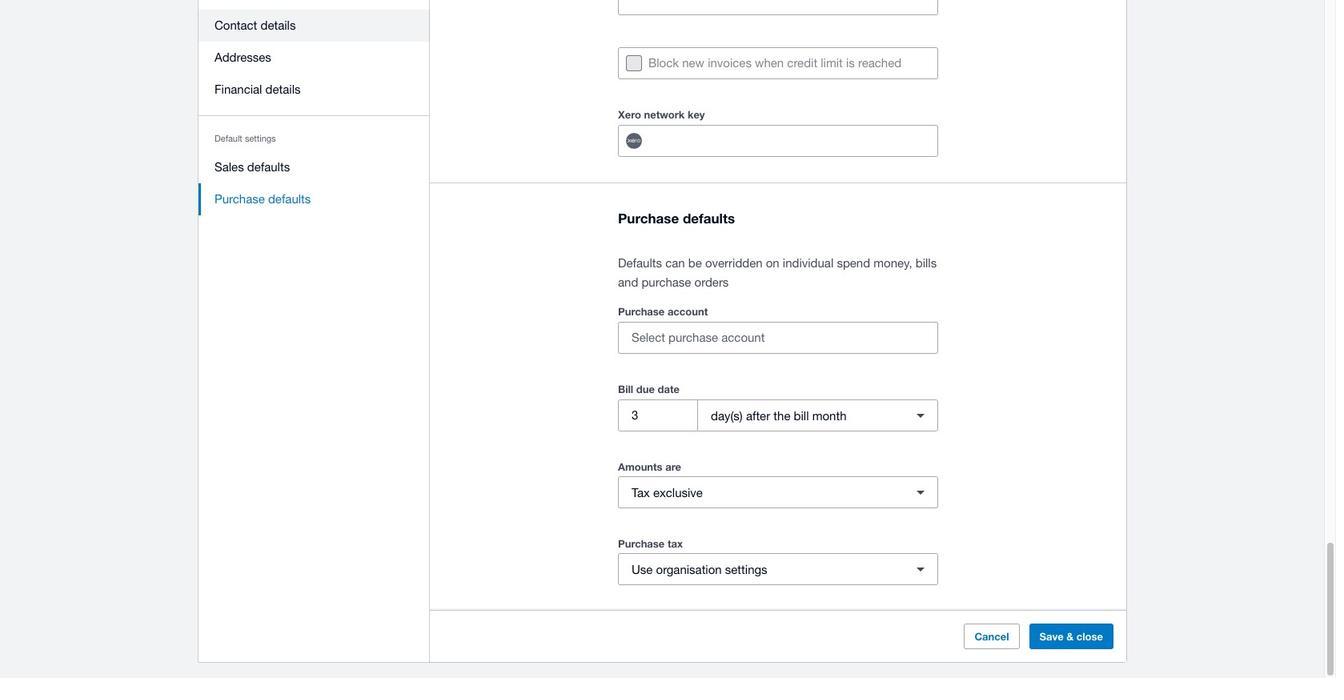 Task type: vqa. For each thing, say whether or not it's contained in the screenshot.
ACCOUNTING related to Accounting
no



Task type: describe. For each thing, give the bounding box(es) containing it.
new
[[682, 56, 705, 70]]

invoices
[[708, 56, 752, 70]]

defaults for sales defaults 'link'
[[247, 160, 290, 174]]

default settings
[[215, 134, 276, 143]]

sales defaults link
[[199, 151, 430, 183]]

the
[[774, 409, 791, 422]]

month
[[812, 409, 847, 422]]

defaults for 'purchase defaults' link
[[268, 192, 311, 206]]

sales defaults
[[215, 160, 290, 174]]

use organisation settings
[[632, 563, 768, 576]]

1 horizontal spatial purchase defaults
[[618, 210, 735, 227]]

overridden
[[705, 256, 763, 270]]

cancel button
[[964, 624, 1020, 649]]

purchase inside 'purchase defaults' link
[[215, 192, 265, 206]]

bill due date group
[[618, 400, 938, 432]]

individual
[[783, 256, 834, 270]]

network
[[644, 108, 685, 121]]

purchase up "defaults"
[[618, 210, 679, 227]]

Credit limit amount number field
[[619, 0, 938, 14]]

contact
[[215, 18, 257, 32]]

amounts
[[618, 460, 663, 473]]

limit
[[821, 56, 843, 70]]

are
[[666, 460, 681, 473]]

day(s) after the bill month
[[711, 409, 847, 422]]

addresses
[[215, 50, 271, 64]]

after
[[746, 409, 770, 422]]

purchase tax
[[618, 537, 683, 550]]

sales
[[215, 160, 244, 174]]

orders
[[695, 276, 729, 289]]

defaults can be overridden on individual spend money, bills and purchase orders
[[618, 256, 937, 289]]

purchase defaults inside menu
[[215, 192, 311, 206]]

0 vertical spatial settings
[[245, 134, 276, 143]]

exclusive
[[653, 486, 703, 499]]

default
[[215, 134, 242, 143]]

financial
[[215, 82, 262, 96]]

close
[[1077, 630, 1103, 643]]

use
[[632, 563, 653, 576]]

save
[[1040, 630, 1064, 643]]

menu containing contact details
[[199, 0, 430, 225]]

settings inside popup button
[[725, 563, 768, 576]]

tax
[[632, 486, 650, 499]]

contact details
[[215, 18, 296, 32]]



Task type: locate. For each thing, give the bounding box(es) containing it.
details for financial details
[[266, 82, 301, 96]]

bill
[[794, 409, 809, 422]]

bill due date
[[618, 383, 680, 396]]

financial details link
[[199, 74, 430, 106]]

defaults
[[247, 160, 290, 174], [268, 192, 311, 206], [683, 210, 735, 227]]

addresses link
[[199, 42, 430, 74]]

settings
[[245, 134, 276, 143], [725, 563, 768, 576]]

be
[[688, 256, 702, 270]]

purchase down 'sales'
[[215, 192, 265, 206]]

spend
[[837, 256, 870, 270]]

organisation
[[656, 563, 722, 576]]

1 vertical spatial defaults
[[268, 192, 311, 206]]

0 vertical spatial defaults
[[247, 160, 290, 174]]

1 vertical spatial settings
[[725, 563, 768, 576]]

purchase
[[642, 276, 691, 289]]

block
[[649, 56, 679, 70]]

day(s) after the bill month button
[[697, 400, 938, 432]]

defaults
[[618, 256, 662, 270]]

1 vertical spatial details
[[266, 82, 301, 96]]

0 vertical spatial purchase defaults
[[215, 192, 311, 206]]

1 horizontal spatial settings
[[725, 563, 768, 576]]

purchase
[[215, 192, 265, 206], [618, 210, 679, 227], [618, 305, 665, 318], [618, 537, 665, 550]]

cancel
[[975, 630, 1009, 643]]

credit
[[787, 56, 818, 70]]

when
[[755, 56, 784, 70]]

settings up "sales defaults"
[[245, 134, 276, 143]]

purchase account
[[618, 305, 708, 318]]

financial details
[[215, 82, 301, 96]]

xero network key
[[618, 108, 705, 121]]

reached
[[858, 56, 902, 70]]

defaults up be
[[683, 210, 735, 227]]

account
[[668, 305, 708, 318]]

use organisation settings button
[[618, 553, 938, 585]]

and
[[618, 276, 638, 289]]

details down addresses link in the left of the page
[[266, 82, 301, 96]]

None number field
[[619, 400, 697, 431]]

day(s)
[[711, 409, 743, 422]]

xero
[[618, 108, 641, 121]]

block new invoices when credit limit is reached
[[649, 56, 902, 70]]

1 vertical spatial purchase defaults
[[618, 210, 735, 227]]

details right contact
[[261, 18, 296, 32]]

purchase up use
[[618, 537, 665, 550]]

tax exclusive
[[632, 486, 703, 499]]

key
[[688, 108, 705, 121]]

is
[[846, 56, 855, 70]]

0 vertical spatial details
[[261, 18, 296, 32]]

menu
[[199, 0, 430, 225]]

amounts are
[[618, 460, 681, 473]]

purchase defaults down "sales defaults"
[[215, 192, 311, 206]]

save & close button
[[1029, 624, 1114, 649]]

Xero network key field
[[657, 126, 938, 156]]

tax exclusive button
[[618, 476, 938, 509]]

details for contact details
[[261, 18, 296, 32]]

defaults down sales defaults 'link'
[[268, 192, 311, 206]]

details
[[261, 18, 296, 32], [266, 82, 301, 96]]

defaults down default settings
[[247, 160, 290, 174]]

defaults inside sales defaults 'link'
[[247, 160, 290, 174]]

can
[[666, 256, 685, 270]]

bill
[[618, 383, 634, 396]]

purchase defaults up can
[[618, 210, 735, 227]]

settings right organisation
[[725, 563, 768, 576]]

money,
[[874, 256, 912, 270]]

2 vertical spatial defaults
[[683, 210, 735, 227]]

purchase defaults
[[215, 192, 311, 206], [618, 210, 735, 227]]

defaults inside 'purchase defaults' link
[[268, 192, 311, 206]]

0 horizontal spatial settings
[[245, 134, 276, 143]]

purchase defaults link
[[199, 183, 430, 215]]

save & close
[[1040, 630, 1103, 643]]

0 horizontal spatial purchase defaults
[[215, 192, 311, 206]]

date
[[658, 383, 680, 396]]

Purchase account field
[[619, 323, 938, 353]]

purchase down and
[[618, 305, 665, 318]]

contact details link
[[199, 10, 430, 42]]

on
[[766, 256, 780, 270]]

none number field inside bill due date 'group'
[[619, 400, 697, 431]]

&
[[1067, 630, 1074, 643]]

due
[[636, 383, 655, 396]]

bills
[[916, 256, 937, 270]]

tax
[[668, 537, 683, 550]]



